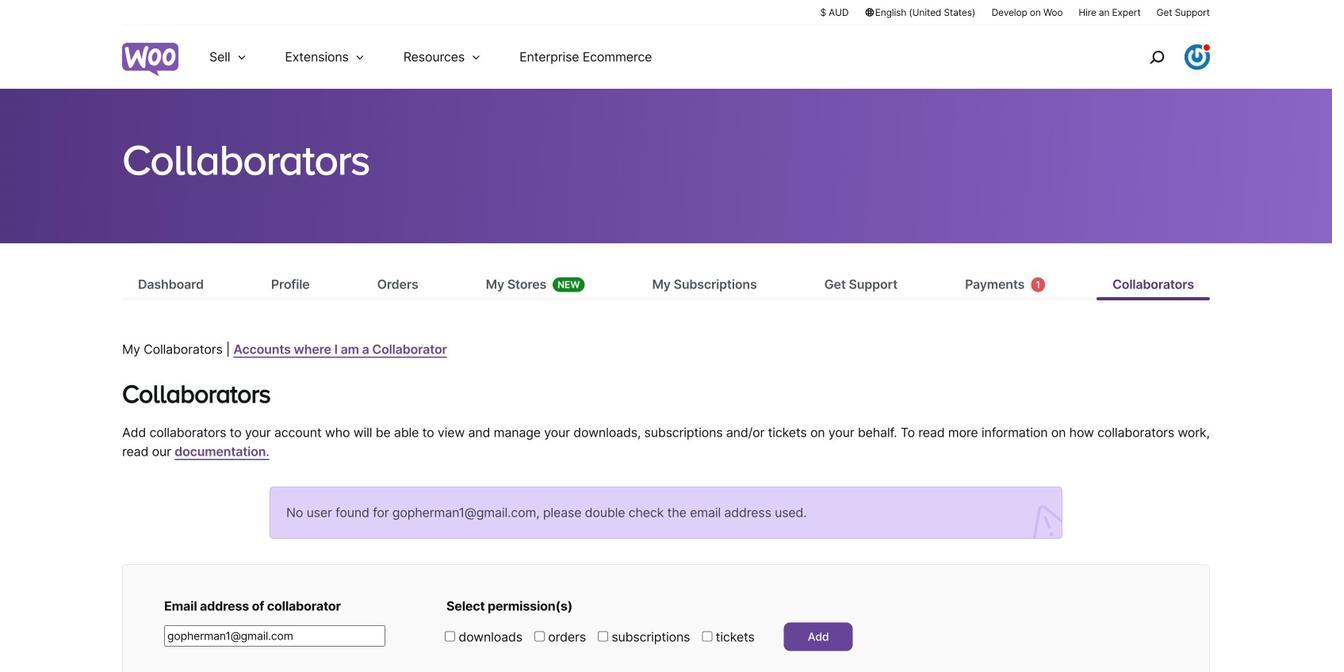 Task type: locate. For each thing, give the bounding box(es) containing it.
None checkbox
[[445, 632, 455, 642], [534, 632, 545, 642], [598, 632, 608, 642], [445, 632, 455, 642], [534, 632, 545, 642], [598, 632, 608, 642]]

service navigation menu element
[[1116, 31, 1210, 83]]

None checkbox
[[702, 632, 712, 642]]

search image
[[1144, 44, 1170, 70]]



Task type: vqa. For each thing, say whether or not it's contained in the screenshot.
the Open account menu icon at the right of page
yes



Task type: describe. For each thing, give the bounding box(es) containing it.
open account menu image
[[1185, 44, 1210, 70]]



